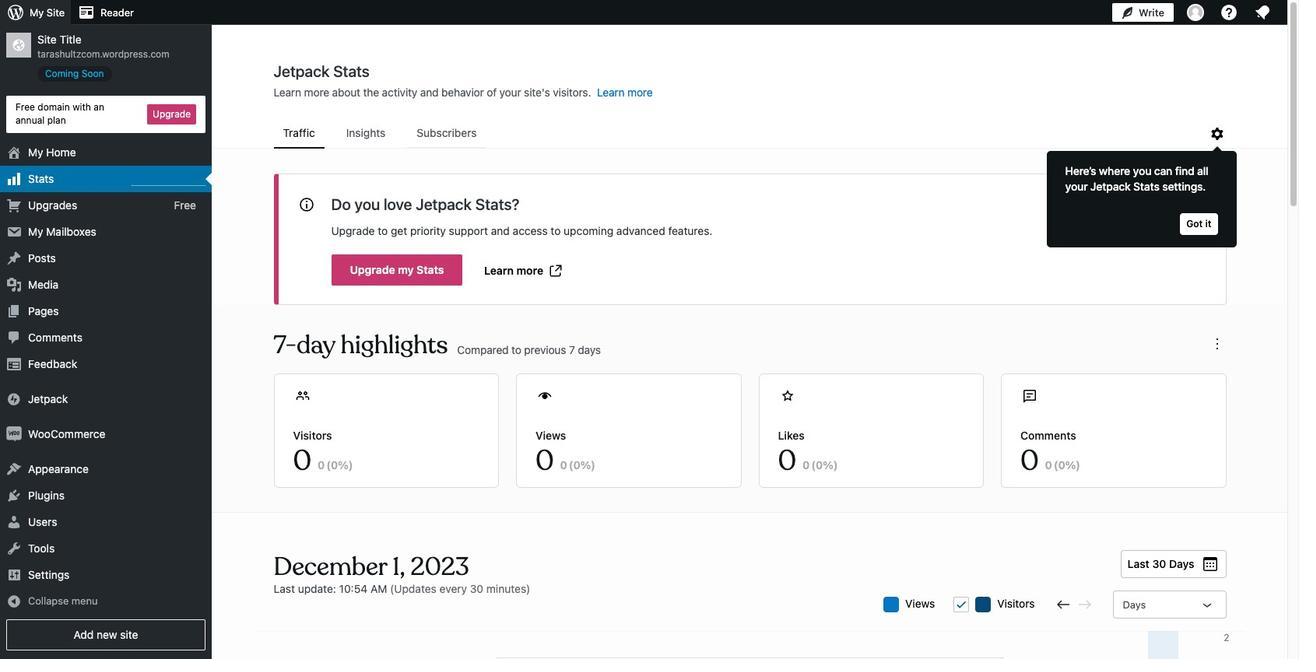 Task type: vqa. For each thing, say whether or not it's contained in the screenshot.
'visitors.'
yes



Task type: locate. For each thing, give the bounding box(es) containing it.
of
[[487, 86, 497, 99]]

my left 'reader' link
[[30, 6, 44, 19]]

you left can
[[1134, 164, 1152, 178]]

views for views 0 0 ( 0 %)
[[536, 429, 566, 442]]

0 vertical spatial img image
[[6, 391, 22, 407]]

update:
[[298, 583, 336, 596]]

stats link
[[0, 166, 212, 192]]

0 horizontal spatial last
[[274, 583, 295, 596]]

your inside here's where you can find all your jetpack stats settings.
[[1066, 180, 1088, 193]]

%) for likes 0 0 ( 0 %)
[[823, 459, 838, 472]]

1 vertical spatial and
[[491, 224, 510, 238]]

1 horizontal spatial comments
[[1021, 429, 1077, 442]]

( inside visitors 0 0 ( 0 %)
[[327, 459, 331, 472]]

manage your notifications image
[[1254, 3, 1273, 22]]

comments
[[28, 331, 82, 344], [1021, 429, 1077, 442]]

soon
[[82, 68, 104, 79]]

%)
[[338, 459, 353, 472], [581, 459, 596, 472], [823, 459, 838, 472], [1066, 459, 1081, 472]]

free domain with an annual plan
[[16, 101, 104, 126]]

jetpack inside here's where you can find all your jetpack stats settings.
[[1091, 180, 1131, 193]]

%) for comments 0 0 ( 0 %)
[[1066, 459, 1081, 472]]

1 vertical spatial more
[[517, 264, 544, 277]]

1 vertical spatial visitors
[[998, 597, 1035, 611]]

0 vertical spatial upgrade
[[153, 108, 191, 120]]

1 horizontal spatial views
[[906, 597, 936, 611]]

my site link
[[0, 0, 71, 25]]

stats right my
[[417, 263, 444, 276]]

comments inside comments 0 0 ( 0 %)
[[1021, 429, 1077, 442]]

my for my mailboxes
[[28, 225, 43, 238]]

site
[[120, 629, 138, 642]]

and right activity at the left of page
[[420, 86, 439, 99]]

( for views 0 0 ( 0 %)
[[569, 459, 574, 472]]

menu
[[274, 119, 1208, 149]]

0 vertical spatial views
[[536, 429, 566, 442]]

more inside jetpack stats learn more about the activity and behavior of your site's visitors. learn more
[[304, 86, 329, 99]]

collapse menu link
[[0, 588, 212, 614]]

jetpack down feedback at the bottom of page
[[28, 392, 68, 405]]

0
[[293, 443, 312, 479], [536, 443, 554, 479], [778, 443, 797, 479], [1021, 443, 1040, 479], [318, 459, 325, 472], [331, 459, 338, 472], [561, 459, 568, 472], [574, 459, 581, 472], [803, 459, 810, 472], [816, 459, 823, 472], [1046, 459, 1053, 472], [1059, 459, 1066, 472]]

0 horizontal spatial jetpack
[[28, 392, 68, 405]]

0 horizontal spatial stats
[[28, 172, 54, 185]]

jetpack down where
[[1091, 180, 1131, 193]]

learn more link
[[485, 262, 566, 281]]

to right access
[[551, 224, 561, 238]]

img image
[[6, 391, 22, 407], [6, 426, 22, 442]]

visitors.
[[553, 86, 591, 99]]

days
[[1170, 558, 1195, 571], [1123, 599, 1147, 611]]

jetpack up the priority
[[416, 195, 472, 213]]

more down jetpack stats
[[304, 86, 329, 99]]

last up days dropdown button
[[1128, 558, 1150, 571]]

0 horizontal spatial views
[[536, 429, 566, 442]]

0 vertical spatial last
[[1128, 558, 1150, 571]]

%) inside likes 0 0 ( 0 %)
[[823, 459, 838, 472]]

img image inside jetpack link
[[6, 391, 22, 407]]

2023
[[411, 551, 469, 583]]

features.
[[669, 224, 713, 238]]

to left the get at the left top of page
[[378, 224, 388, 238]]

jetpack stats learn more about the activity and behavior of your site's visitors. learn more
[[274, 62, 653, 99]]

site left the title
[[37, 33, 57, 46]]

tools link
[[0, 536, 212, 562]]

( inside views 0 0 ( 0 %)
[[569, 459, 574, 472]]

free for free domain with an annual plan
[[16, 101, 35, 113]]

my site
[[30, 6, 65, 19]]

1 vertical spatial jetpack
[[416, 195, 472, 213]]

to for love
[[378, 224, 388, 238]]

reader link
[[71, 0, 140, 25]]

your right 'of'
[[500, 86, 521, 99]]

my for my site
[[30, 6, 44, 19]]

my mailboxes link
[[0, 219, 212, 245]]

2 ( from the left
[[569, 459, 574, 472]]

stats down can
[[1134, 180, 1160, 193]]

1 vertical spatial comments
[[1021, 429, 1077, 442]]

%) inside visitors 0 0 ( 0 %)
[[338, 459, 353, 472]]

30 up days dropdown button
[[1153, 558, 1167, 571]]

2 %) from the left
[[581, 459, 596, 472]]

menu containing traffic
[[274, 119, 1208, 149]]

love
[[384, 195, 412, 213]]

1 vertical spatial upgrade
[[331, 224, 375, 238]]

to left previous
[[512, 343, 522, 356]]

jetpack stats
[[274, 62, 370, 80]]

your
[[500, 86, 521, 99], [1066, 180, 1088, 193]]

site
[[47, 6, 65, 19], [37, 33, 57, 46]]

1 vertical spatial my
[[28, 145, 43, 159]]

stats inside here's where you can find all your jetpack stats settings.
[[1134, 180, 1160, 193]]

appearance
[[28, 462, 89, 476]]

1 vertical spatial days
[[1123, 599, 1147, 611]]

my up posts
[[28, 225, 43, 238]]

2 vertical spatial my
[[28, 225, 43, 238]]

views
[[536, 429, 566, 442], [906, 597, 936, 611]]

with
[[73, 101, 91, 113]]

img image for jetpack
[[6, 391, 22, 407]]

0 vertical spatial and
[[420, 86, 439, 99]]

img image inside woocommerce 'link'
[[6, 426, 22, 442]]

december 1, 2023 last update: 10:54 am (updates every 30 minutes)
[[274, 551, 531, 596]]

0 horizontal spatial visitors
[[293, 429, 332, 442]]

1 horizontal spatial learn
[[485, 264, 514, 277]]

upgrade down do
[[331, 224, 375, 238]]

learn down upgrade to get priority support and access to upcoming advanced features.
[[485, 264, 514, 277]]

upgrade up the highest hourly views 0 image
[[153, 108, 191, 120]]

get
[[391, 224, 407, 238]]

30 right every
[[470, 583, 484, 596]]

%) for visitors 0 0 ( 0 %)
[[338, 459, 353, 472]]

upgrade my stats
[[350, 263, 444, 276]]

4 ( from the left
[[1054, 459, 1059, 472]]

subscribers
[[417, 126, 477, 139]]

you right do
[[355, 195, 380, 213]]

2 horizontal spatial stats
[[1134, 180, 1160, 193]]

my left home
[[28, 145, 43, 159]]

0 vertical spatial my
[[30, 6, 44, 19]]

behavior
[[442, 86, 484, 99]]

learn down jetpack stats
[[274, 86, 301, 99]]

insights
[[346, 126, 386, 139]]

0 horizontal spatial free
[[16, 101, 35, 113]]

1 vertical spatial 30
[[470, 583, 484, 596]]

2 img image from the top
[[6, 426, 22, 442]]

1 vertical spatial you
[[355, 195, 380, 213]]

settings link
[[0, 562, 212, 588]]

and down 'stats?'
[[491, 224, 510, 238]]

2 vertical spatial upgrade
[[350, 263, 395, 276]]

my mailboxes
[[28, 225, 96, 238]]

0 vertical spatial more
[[304, 86, 329, 99]]

my profile image
[[1188, 4, 1205, 21]]

your down here's
[[1066, 180, 1088, 193]]

3 %) from the left
[[823, 459, 838, 472]]

site inside site title tarashultzcom.wordpress.com coming soon
[[37, 33, 57, 46]]

my inside "link"
[[28, 225, 43, 238]]

1 horizontal spatial 30
[[1153, 558, 1167, 571]]

visitors for visitors 0 0 ( 0 %)
[[293, 429, 332, 442]]

1 vertical spatial free
[[174, 198, 196, 211]]

0 vertical spatial visitors
[[293, 429, 332, 442]]

jetpack inside main content
[[416, 195, 472, 213]]

0 horizontal spatial more
[[304, 86, 329, 99]]

0 vertical spatial learn
[[274, 86, 301, 99]]

last inside button
[[1128, 558, 1150, 571]]

site inside my site link
[[47, 6, 65, 19]]

jetpack link
[[0, 386, 212, 412]]

comments 0 0 ( 0 %)
[[1021, 429, 1081, 479]]

and inside jetpack stats learn more about the activity and behavior of your site's visitors. learn more
[[420, 86, 439, 99]]

to for highlights
[[512, 343, 522, 356]]

1 horizontal spatial stats
[[417, 263, 444, 276]]

1 vertical spatial learn
[[485, 264, 514, 277]]

1 horizontal spatial more
[[517, 264, 544, 277]]

last
[[1128, 558, 1150, 571], [274, 583, 295, 596]]

woocommerce
[[28, 427, 105, 441]]

stats
[[28, 172, 54, 185], [1134, 180, 1160, 193], [417, 263, 444, 276]]

0 vertical spatial comments
[[28, 331, 82, 344]]

30 inside button
[[1153, 558, 1167, 571]]

1 vertical spatial your
[[1066, 180, 1088, 193]]

last left update:
[[274, 583, 295, 596]]

my
[[398, 263, 414, 276]]

0 horizontal spatial your
[[500, 86, 521, 99]]

0 horizontal spatial to
[[378, 224, 388, 238]]

7-
[[274, 329, 297, 361]]

visitors
[[293, 429, 332, 442], [998, 597, 1035, 611]]

free inside 'free domain with an annual plan'
[[16, 101, 35, 113]]

upgrade left my
[[350, 263, 395, 276]]

compared to previous 7 days
[[458, 343, 601, 356]]

upgrade
[[153, 108, 191, 120], [331, 224, 375, 238], [350, 263, 395, 276]]

free down the highest hourly views 0 image
[[174, 198, 196, 211]]

2 horizontal spatial jetpack
[[1091, 180, 1131, 193]]

( inside likes 0 0 ( 0 %)
[[812, 459, 816, 472]]

%) inside views 0 0 ( 0 %)
[[581, 459, 596, 472]]

0 horizontal spatial days
[[1123, 599, 1147, 611]]

0 vertical spatial your
[[500, 86, 521, 99]]

0 horizontal spatial 30
[[470, 583, 484, 596]]

views inside views 0 0 ( 0 %)
[[536, 429, 566, 442]]

1 horizontal spatial days
[[1170, 558, 1195, 571]]

title
[[60, 33, 81, 46]]

days inside button
[[1170, 558, 1195, 571]]

you
[[1134, 164, 1152, 178], [355, 195, 380, 213]]

0 horizontal spatial comments
[[28, 331, 82, 344]]

annual plan
[[16, 114, 66, 126]]

upgrade inside button
[[153, 108, 191, 120]]

activity
[[382, 86, 418, 99]]

None checkbox
[[954, 597, 970, 613]]

1 ( from the left
[[327, 459, 331, 472]]

1 horizontal spatial and
[[491, 224, 510, 238]]

4 %) from the left
[[1066, 459, 1081, 472]]

1 vertical spatial site
[[37, 33, 57, 46]]

feedback
[[28, 357, 77, 370]]

0 vertical spatial 30
[[1153, 558, 1167, 571]]

my
[[30, 6, 44, 19], [28, 145, 43, 159], [28, 225, 43, 238]]

priority
[[410, 224, 446, 238]]

0 horizontal spatial learn
[[274, 86, 301, 99]]

upgrade inside "button"
[[350, 263, 395, 276]]

stats down "my home"
[[28, 172, 54, 185]]

1 horizontal spatial to
[[512, 343, 522, 356]]

december
[[274, 551, 387, 583]]

0 vertical spatial days
[[1170, 558, 1195, 571]]

visitors for visitors
[[998, 597, 1035, 611]]

1 horizontal spatial your
[[1066, 180, 1088, 193]]

1 horizontal spatial you
[[1134, 164, 1152, 178]]

where
[[1100, 164, 1131, 178]]

( inside comments 0 0 ( 0 %)
[[1054, 459, 1059, 472]]

and
[[420, 86, 439, 99], [491, 224, 510, 238]]

0 vertical spatial you
[[1134, 164, 1152, 178]]

visitors inside visitors 0 0 ( 0 %)
[[293, 429, 332, 442]]

days down last 30 days on the bottom
[[1123, 599, 1147, 611]]

more down access
[[517, 264, 544, 277]]

every
[[440, 583, 467, 596]]

1 vertical spatial views
[[906, 597, 936, 611]]

3 ( from the left
[[812, 459, 816, 472]]

0 vertical spatial jetpack
[[1091, 180, 1131, 193]]

more
[[304, 86, 329, 99], [517, 264, 544, 277]]

1 horizontal spatial free
[[174, 198, 196, 211]]

1 horizontal spatial last
[[1128, 558, 1150, 571]]

you inside here's where you can find all your jetpack stats settings.
[[1134, 164, 1152, 178]]

1 vertical spatial last
[[274, 583, 295, 596]]

1 img image from the top
[[6, 391, 22, 407]]

learn more
[[485, 264, 544, 277]]

comments for comments 0 0 ( 0 %)
[[1021, 429, 1077, 442]]

insights link
[[337, 119, 395, 147]]

1 horizontal spatial jetpack
[[416, 195, 472, 213]]

0 vertical spatial site
[[47, 6, 65, 19]]

%) inside comments 0 0 ( 0 %)
[[1066, 459, 1081, 472]]

free up annual plan
[[16, 101, 35, 113]]

last 30 days
[[1128, 558, 1195, 571]]

got
[[1187, 218, 1204, 230]]

1 %) from the left
[[338, 459, 353, 472]]

1 vertical spatial img image
[[6, 426, 22, 442]]

0 vertical spatial free
[[16, 101, 35, 113]]

posts
[[28, 251, 56, 264]]

0 horizontal spatial and
[[420, 86, 439, 99]]

pages link
[[0, 298, 212, 324]]

0 horizontal spatial you
[[355, 195, 380, 213]]

learn
[[274, 86, 301, 99], [485, 264, 514, 277]]

days up days dropdown button
[[1170, 558, 1195, 571]]

site up the title
[[47, 6, 65, 19]]

1 horizontal spatial visitors
[[998, 597, 1035, 611]]

(updates
[[390, 583, 437, 596]]

feedback link
[[0, 351, 212, 377]]



Task type: describe. For each thing, give the bounding box(es) containing it.
learn more
[[597, 86, 653, 99]]

settings.
[[1163, 180, 1206, 193]]

users link
[[0, 509, 212, 536]]

plugins
[[28, 489, 65, 502]]

7
[[569, 343, 575, 356]]

close image
[[1189, 193, 1208, 212]]

( for likes 0 0 ( 0 %)
[[812, 459, 816, 472]]

find
[[1176, 164, 1195, 178]]

my home
[[28, 145, 76, 159]]

likes 0 0 ( 0 %)
[[778, 429, 838, 479]]

here's
[[1066, 164, 1097, 178]]

users
[[28, 515, 57, 529]]

plugins link
[[0, 483, 212, 509]]

support
[[449, 224, 488, 238]]

write
[[1139, 6, 1165, 19]]

do you love jetpack stats?
[[331, 195, 520, 213]]

upgrade for upgrade to get priority support and access to upcoming advanced features.
[[331, 224, 375, 238]]

can
[[1155, 164, 1173, 178]]

add new site
[[74, 629, 138, 642]]

100,000 2
[[1194, 632, 1230, 644]]

highest hourly views 0 image
[[132, 176, 206, 186]]

free for free
[[174, 198, 196, 211]]

got it
[[1187, 218, 1212, 230]]

the
[[363, 86, 379, 99]]

jetpack stats main content
[[213, 62, 1288, 660]]

img image for woocommerce
[[6, 426, 22, 442]]

coming
[[45, 68, 79, 79]]

menu
[[72, 595, 98, 607]]

all
[[1198, 164, 1209, 178]]

appearance link
[[0, 456, 212, 483]]

upgrade for upgrade my stats
[[350, 263, 395, 276]]

you inside jetpack stats main content
[[355, 195, 380, 213]]

subscribers link
[[408, 119, 486, 147]]

here's where you can find all your jetpack stats settings.
[[1066, 164, 1209, 193]]

upgrades
[[28, 198, 77, 212]]

stats?
[[476, 195, 520, 213]]

tarashultzcom.wordpress.com
[[37, 48, 170, 60]]

%) for views 0 0 ( 0 %)
[[581, 459, 596, 472]]

do
[[331, 195, 351, 213]]

reader
[[101, 6, 134, 19]]

media link
[[0, 271, 212, 298]]

upgrade button
[[147, 104, 196, 124]]

( for comments 0 0 ( 0 %)
[[1054, 459, 1059, 472]]

upgrade to get priority support and access to upcoming advanced features.
[[331, 224, 713, 238]]

am
[[371, 583, 387, 596]]

compared
[[458, 343, 509, 356]]

learn inside jetpack stats learn more about the activity and behavior of your site's visitors. learn more
[[274, 86, 301, 99]]

got it button
[[1181, 213, 1219, 235]]

visitors 0 0 ( 0 %)
[[293, 429, 353, 479]]

my for my home
[[28, 145, 43, 159]]

new
[[97, 629, 117, 642]]

comments for comments
[[28, 331, 82, 344]]

( for visitors 0 0 ( 0 %)
[[327, 459, 331, 472]]

mailboxes
[[46, 225, 96, 238]]

settings
[[28, 568, 70, 581]]

100,000
[[1194, 632, 1230, 644]]

highlights
[[341, 329, 448, 361]]

access
[[513, 224, 548, 238]]

1,
[[393, 551, 405, 583]]

pages
[[28, 304, 59, 317]]

menu inside jetpack stats main content
[[274, 119, 1208, 149]]

upgrade my stats button
[[331, 255, 463, 286]]

none checkbox inside jetpack stats main content
[[954, 597, 970, 613]]

days inside dropdown button
[[1123, 599, 1147, 611]]

add
[[74, 629, 94, 642]]

views for views
[[906, 597, 936, 611]]

last inside december 1, 2023 last update: 10:54 am (updates every 30 minutes)
[[274, 583, 295, 596]]

comments link
[[0, 324, 212, 351]]

7-day highlights
[[274, 329, 448, 361]]

minutes)
[[487, 583, 531, 596]]

advanced
[[617, 224, 666, 238]]

upcoming
[[564, 224, 614, 238]]

days button
[[1113, 591, 1227, 619]]

collapse menu
[[28, 595, 98, 607]]

traffic
[[283, 126, 315, 139]]

collapse
[[28, 595, 69, 607]]

2 horizontal spatial to
[[551, 224, 561, 238]]

here's where you can find all your jetpack stats settings. tooltip
[[1039, 143, 1237, 248]]

about
[[332, 86, 361, 99]]

an
[[94, 101, 104, 113]]

site title tarashultzcom.wordpress.com coming soon
[[37, 33, 170, 79]]

days
[[578, 343, 601, 356]]

help image
[[1220, 3, 1239, 22]]

it
[[1206, 218, 1212, 230]]

your inside jetpack stats learn more about the activity and behavior of your site's visitors. learn more
[[500, 86, 521, 99]]

10:54
[[339, 583, 368, 596]]

stats inside "button"
[[417, 263, 444, 276]]

learn more link
[[597, 86, 653, 99]]

30 inside december 1, 2023 last update: 10:54 am (updates every 30 minutes)
[[470, 583, 484, 596]]

2
[[1225, 632, 1230, 644]]

previous
[[524, 343, 567, 356]]

likes
[[778, 429, 805, 442]]

upgrade for upgrade
[[153, 108, 191, 120]]

2 vertical spatial jetpack
[[28, 392, 68, 405]]

tools
[[28, 542, 55, 555]]

media
[[28, 278, 59, 291]]



